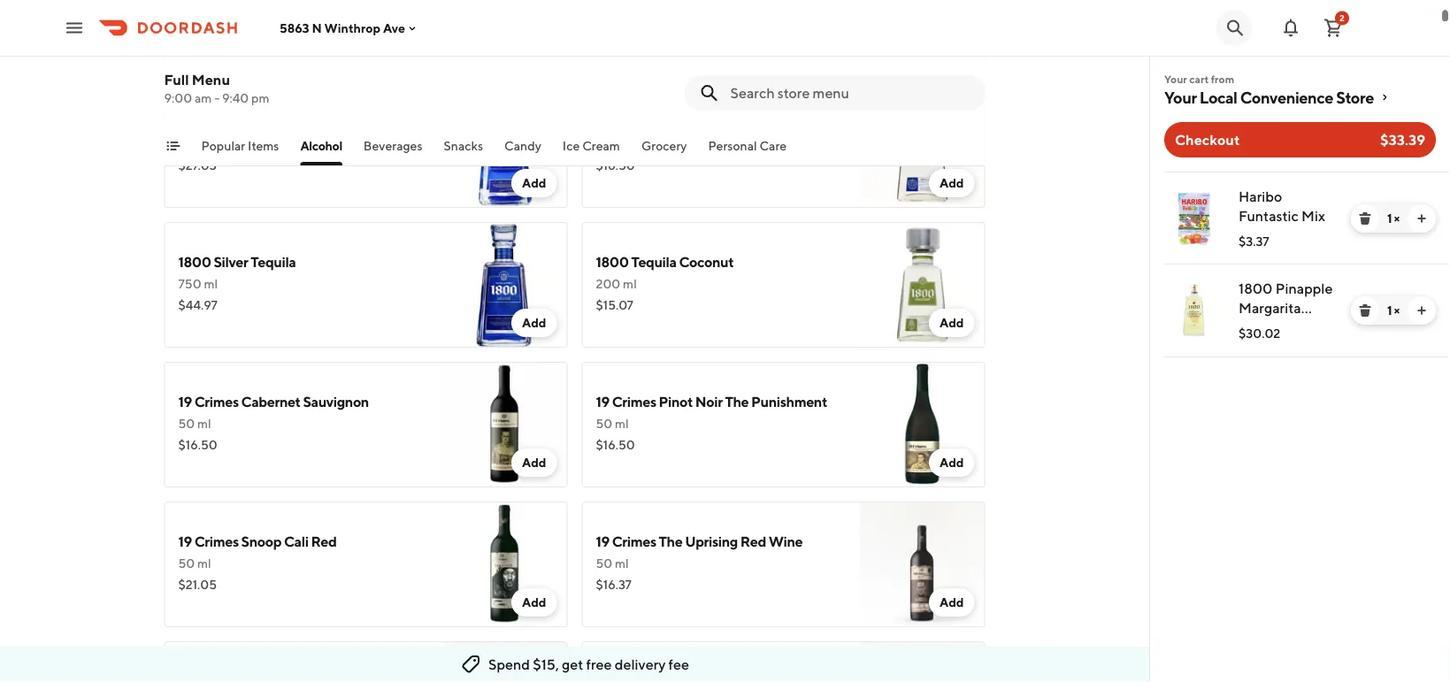 Task type: describe. For each thing, give the bounding box(es) containing it.
19 crimes the uprising red wine 50 ml $16.37
[[596, 533, 803, 592]]

6.76 oz $16.50
[[596, 137, 636, 173]]

0 horizontal spatial 1800 pinapple margarita ready to drink cocktail image
[[860, 0, 986, 68]]

haribo funtastic mix
[[1239, 188, 1326, 224]]

the inside 19 crimes the uprising red wine 50 ml $16.37
[[659, 533, 683, 550]]

funtastic
[[1239, 208, 1299, 224]]

5863 n winthrop ave button
[[280, 21, 420, 35]]

snoop
[[241, 533, 282, 550]]

$15,
[[533, 656, 559, 673]]

coconut
[[679, 254, 734, 270]]

ml inside 19 crimes snoop cali red 50 ml $21.05
[[197, 556, 211, 571]]

50 inside 19 crimes the uprising red wine 50 ml $16.37
[[596, 556, 613, 571]]

pinapple
[[1276, 280, 1334, 297]]

add button for tequila
[[512, 309, 557, 337]]

candy button
[[505, 137, 542, 166]]

200
[[596, 277, 621, 291]]

red for cali
[[311, 533, 337, 550]]

1800 silver tequila 750 ml $44.97
[[178, 254, 296, 312]]

$44.97
[[178, 298, 218, 312]]

convenience
[[1241, 88, 1334, 107]]

noir
[[696, 393, 723, 410]]

1 × for haribo funtastic mix
[[1388, 211, 1401, 226]]

candy
[[505, 139, 542, 153]]

50 inside 19 crimes snoop cali red 50 ml $21.05
[[178, 556, 195, 571]]

19 for 19 crimes snoop cali red
[[178, 533, 192, 550]]

popular items
[[201, 139, 279, 153]]

2 towns ciderhouse cosmic crisp 6 pack image
[[442, 642, 568, 683]]

cali
[[284, 533, 309, 550]]

to
[[1283, 319, 1299, 336]]

× for 1800 pinapple margarita ready to drink cocktail
[[1395, 303, 1401, 318]]

-
[[214, 91, 220, 105]]

am
[[195, 91, 212, 105]]

popular
[[201, 139, 245, 153]]

19 for 19 crimes pinot noir the punishment
[[596, 393, 610, 410]]

ice
[[563, 139, 580, 153]]

snacks
[[444, 139, 483, 153]]

2 $27.03 from the top
[[178, 158, 217, 173]]

ml inside 19 crimes cabernet sauvignon 50 ml $16.50
[[197, 417, 211, 431]]

margarita
[[1239, 300, 1302, 316]]

1800 inside 1800 pinapple margarita ready to drink cocktail
[[1239, 280, 1273, 297]]

50 inside 19 crimes cabernet sauvignon 50 ml $16.50
[[178, 417, 195, 431]]

menu
[[192, 71, 230, 88]]

1800 silver tequila image for 375 ml
[[442, 82, 568, 208]]

drink
[[1239, 339, 1274, 355]]

1800 tequila coconut image
[[860, 222, 986, 348]]

notification bell image
[[1281, 17, 1302, 39]]

grocery
[[642, 139, 687, 153]]

1 for haribo funtastic mix
[[1388, 211, 1393, 226]]

add button for coconut
[[929, 309, 975, 337]]

ml inside 19 crimes pinot noir the punishment 50 ml $16.50
[[615, 417, 629, 431]]

ml inside the 1800 silver tequila 750 ml $44.97
[[204, 277, 218, 291]]

19 crimes pinot noir the punishment 50 ml $16.50
[[596, 393, 828, 452]]

silver
[[214, 254, 248, 270]]

personal
[[709, 139, 757, 153]]

1800 for 1800 silver tequila
[[178, 254, 211, 270]]

9:00
[[164, 91, 192, 105]]

$33.39
[[1381, 131, 1426, 148]]

19 for 19 crimes cabernet sauvignon
[[178, 393, 192, 410]]

19 crimes pinot noir the punishment image
[[860, 362, 986, 488]]

6.76
[[596, 137, 620, 151]]

spend
[[489, 656, 530, 673]]

get
[[562, 656, 584, 673]]

375
[[178, 137, 200, 151]]

alcohol
[[300, 139, 342, 153]]

grocery button
[[642, 137, 687, 166]]

add for tequila
[[522, 316, 547, 330]]

winthrop
[[325, 21, 381, 35]]

$15.07
[[596, 298, 634, 312]]

crimes for snoop
[[194, 533, 239, 550]]

pinot
[[659, 393, 693, 410]]

add button for snoop
[[512, 589, 557, 617]]

mix
[[1302, 208, 1326, 224]]

add button for pinot
[[929, 449, 975, 477]]

local
[[1200, 88, 1238, 107]]

remove item from cart image
[[1359, 212, 1373, 226]]

crimes for the
[[612, 533, 657, 550]]

your for your local convenience store
[[1165, 88, 1197, 107]]

ml inside 1800 tequila coconut 200 ml $15.07
[[623, 277, 637, 291]]

crimes for pinot
[[612, 393, 657, 410]]

punishment
[[752, 393, 828, 410]]

beverages
[[364, 139, 423, 153]]

19 crimes snoop cali red image
[[442, 502, 568, 628]]

× for haribo funtastic mix
[[1395, 211, 1401, 226]]

$16.50 inside 19 crimes pinot noir the punishment 50 ml $16.50
[[596, 438, 635, 452]]

n
[[312, 21, 322, 35]]

beverages button
[[364, 137, 423, 166]]

tequila inside 1800 tequila coconut 200 ml $15.07
[[632, 254, 677, 270]]



Task type: vqa. For each thing, say whether or not it's contained in the screenshot.
the Water Street popup button
no



Task type: locate. For each thing, give the bounding box(es) containing it.
red right cali
[[311, 533, 337, 550]]

0 vertical spatial your
[[1165, 73, 1188, 85]]

1800 up 750
[[178, 254, 211, 270]]

tequila left coconut
[[632, 254, 677, 270]]

add one to cart image
[[1416, 212, 1430, 226], [1416, 304, 1430, 318]]

add one to cart image right remove item from cart icon
[[1416, 304, 1430, 318]]

add for snoop
[[522, 595, 547, 610]]

2 1 × from the top
[[1388, 303, 1401, 318]]

tequila right silver
[[251, 254, 296, 270]]

your cart from
[[1165, 73, 1235, 85]]

add button for the
[[929, 589, 975, 617]]

popular items button
[[201, 137, 279, 166]]

$27.03 up menu
[[178, 18, 217, 33]]

19 up the "$21.05"
[[178, 533, 192, 550]]

750
[[178, 277, 201, 291]]

1 horizontal spatial red
[[741, 533, 766, 550]]

cocktail
[[1277, 339, 1331, 355]]

1800
[[178, 254, 211, 270], [596, 254, 629, 270], [1239, 280, 1273, 297]]

375 ml $27.03
[[178, 137, 217, 173]]

2 × from the top
[[1395, 303, 1401, 318]]

crimes left cabernet in the left of the page
[[194, 393, 239, 410]]

red inside 19 crimes the uprising red wine 50 ml $16.37
[[741, 533, 766, 550]]

1800 coconut tequila image
[[442, 0, 568, 68]]

ready
[[1239, 319, 1280, 336]]

$27.03
[[178, 18, 217, 33], [178, 158, 217, 173]]

1800 for 1800 tequila coconut
[[596, 254, 629, 270]]

your for your cart from
[[1165, 73, 1188, 85]]

1 vertical spatial your
[[1165, 88, 1197, 107]]

1800 inside 1800 tequila coconut 200 ml $15.07
[[596, 254, 629, 270]]

1 horizontal spatial 1800 pinapple margarita ready to drink cocktail image
[[1169, 284, 1222, 337]]

$16.50
[[596, 158, 635, 173], [178, 438, 217, 452], [596, 438, 635, 452]]

5863
[[280, 21, 309, 35]]

0 horizontal spatial the
[[659, 533, 683, 550]]

$30.02
[[1239, 326, 1281, 341]]

the left uprising
[[659, 533, 683, 550]]

0 vertical spatial ×
[[1395, 211, 1401, 226]]

$16.50 inside 19 crimes cabernet sauvignon 50 ml $16.50
[[178, 438, 217, 452]]

full
[[164, 71, 189, 88]]

2 add one to cart image from the top
[[1416, 304, 1430, 318]]

$3.37
[[1239, 234, 1270, 249]]

ml inside the 375 ml $27.03
[[202, 137, 216, 151]]

from
[[1212, 73, 1235, 85]]

50 inside 19 crimes pinot noir the punishment 50 ml $16.50
[[596, 417, 613, 431]]

free
[[586, 656, 612, 673]]

19 left cabernet in the left of the page
[[178, 393, 192, 410]]

tequila
[[251, 254, 296, 270], [632, 254, 677, 270]]

your inside your local convenience store link
[[1165, 88, 1197, 107]]

×
[[1395, 211, 1401, 226], [1395, 303, 1401, 318]]

list
[[1151, 172, 1451, 358]]

19 left pinot
[[596, 393, 610, 410]]

1 for 1800 pinapple margarita ready to drink cocktail
[[1388, 303, 1393, 318]]

1 ×
[[1388, 211, 1401, 226], [1388, 303, 1401, 318]]

$16.37
[[596, 578, 632, 592]]

0 vertical spatial 1
[[1388, 211, 1393, 226]]

your left cart
[[1165, 73, 1188, 85]]

checkout
[[1176, 131, 1241, 148]]

crimes left pinot
[[612, 393, 657, 410]]

cabernet
[[241, 393, 301, 410]]

crimes
[[194, 393, 239, 410], [612, 393, 657, 410], [194, 533, 239, 550], [612, 533, 657, 550]]

crimes inside 19 crimes the uprising red wine 50 ml $16.37
[[612, 533, 657, 550]]

add button
[[512, 169, 557, 197], [929, 169, 975, 197], [512, 309, 557, 337], [929, 309, 975, 337], [512, 449, 557, 477], [929, 449, 975, 477], [512, 589, 557, 617], [929, 589, 975, 617]]

crimes inside 19 crimes cabernet sauvignon 50 ml $16.50
[[194, 393, 239, 410]]

show menu categories image
[[166, 139, 180, 153]]

1800 pinapple margarita ready to drink cocktail image
[[860, 0, 986, 68], [1169, 284, 1222, 337]]

19 crimes cabernet sauvignon image
[[442, 362, 568, 488]]

19 crimes cabernet sauvignon 50 ml $16.50
[[178, 393, 369, 452]]

your down cart
[[1165, 88, 1197, 107]]

1 vertical spatial 1 ×
[[1388, 303, 1401, 318]]

add button for cabernet
[[512, 449, 557, 477]]

2 red from the left
[[741, 533, 766, 550]]

1800 tequila coconut 200 ml $15.07
[[596, 254, 734, 312]]

19 inside 19 crimes snoop cali red 50 ml $21.05
[[178, 533, 192, 550]]

1 $27.03 from the top
[[178, 18, 217, 33]]

2 your from the top
[[1165, 88, 1197, 107]]

0 vertical spatial add one to cart image
[[1416, 212, 1430, 226]]

haribo funtastic mix image
[[1169, 192, 1222, 245]]

$27.03 down 375
[[178, 158, 217, 173]]

1 vertical spatial ×
[[1395, 303, 1401, 318]]

red for uprising
[[741, 533, 766, 550]]

red
[[311, 533, 337, 550], [741, 533, 766, 550]]

19
[[178, 393, 192, 410], [596, 393, 610, 410], [178, 533, 192, 550], [596, 533, 610, 550]]

2 horizontal spatial 1800
[[1239, 280, 1273, 297]]

store
[[1337, 88, 1375, 107]]

personal care
[[709, 139, 787, 153]]

0 horizontal spatial red
[[311, 533, 337, 550]]

crimes inside 19 crimes pinot noir the punishment 50 ml $16.50
[[612, 393, 657, 410]]

1
[[1388, 211, 1393, 226], [1388, 303, 1393, 318]]

$21.05
[[178, 578, 217, 592]]

the inside 19 crimes pinot noir the punishment 50 ml $16.50
[[725, 393, 749, 410]]

open menu image
[[64, 17, 85, 39]]

add for coconut
[[940, 316, 964, 330]]

19 inside 19 crimes cabernet sauvignon 50 ml $16.50
[[178, 393, 192, 410]]

19 for 19 crimes the uprising red wine
[[596, 533, 610, 550]]

cart
[[1190, 73, 1209, 85]]

19 up $16.37 on the bottom of page
[[596, 533, 610, 550]]

1 horizontal spatial tequila
[[632, 254, 677, 270]]

5863 n winthrop ave
[[280, 21, 406, 35]]

1 tequila from the left
[[251, 254, 296, 270]]

remove item from cart image
[[1359, 304, 1373, 318]]

the
[[725, 393, 749, 410], [659, 533, 683, 550]]

1 vertical spatial $27.03
[[178, 158, 217, 173]]

2
[[1340, 13, 1345, 23]]

2 button
[[1316, 10, 1352, 46]]

crimes for cabernet
[[194, 393, 239, 410]]

1 × right remove item from cart image
[[1388, 211, 1401, 226]]

0 vertical spatial 1800 pinapple margarita ready to drink cocktail image
[[860, 0, 986, 68]]

19 inside 19 crimes pinot noir the punishment 50 ml $16.50
[[596, 393, 610, 410]]

crimes up $16.37 on the bottom of page
[[612, 533, 657, 550]]

1 vertical spatial the
[[659, 533, 683, 550]]

add one to cart image for 1800 pinapple margarita ready to drink cocktail
[[1416, 304, 1430, 318]]

ice cream button
[[563, 137, 620, 166]]

care
[[760, 139, 787, 153]]

1 right remove item from cart icon
[[1388, 303, 1393, 318]]

1 × right remove item from cart icon
[[1388, 303, 1401, 318]]

your
[[1165, 73, 1188, 85], [1165, 88, 1197, 107]]

0 vertical spatial the
[[725, 393, 749, 410]]

crimes inside 19 crimes snoop cali red 50 ml $21.05
[[194, 533, 239, 550]]

1800 inside the 1800 silver tequila 750 ml $44.97
[[178, 254, 211, 270]]

0 horizontal spatial tequila
[[251, 254, 296, 270]]

ml
[[202, 137, 216, 151], [204, 277, 218, 291], [623, 277, 637, 291], [197, 417, 211, 431], [615, 417, 629, 431], [197, 556, 211, 571], [615, 556, 629, 571]]

personal care button
[[709, 137, 787, 166]]

1 vertical spatial add one to cart image
[[1416, 304, 1430, 318]]

list containing haribo funtastic mix
[[1151, 172, 1451, 358]]

1 1 × from the top
[[1388, 211, 1401, 226]]

1 red from the left
[[311, 533, 337, 550]]

1 horizontal spatial the
[[725, 393, 749, 410]]

1800 silver tequila image for 1800 silver tequila
[[442, 222, 568, 348]]

add for cabernet
[[522, 455, 547, 470]]

the right noir at the left of page
[[725, 393, 749, 410]]

wine
[[769, 533, 803, 550]]

sauvignon
[[303, 393, 369, 410]]

haribo
[[1239, 188, 1283, 205]]

crimes left snoop
[[194, 533, 239, 550]]

1 1 from the top
[[1388, 211, 1393, 226]]

pm
[[251, 91, 270, 105]]

1 × for 1800 pinapple margarita ready to drink cocktail
[[1388, 303, 1401, 318]]

2 tequila from the left
[[632, 254, 677, 270]]

uprising
[[685, 533, 738, 550]]

items
[[248, 139, 279, 153]]

2 1 from the top
[[1388, 303, 1393, 318]]

1800 up margarita
[[1239, 280, 1273, 297]]

snacks button
[[444, 137, 483, 166]]

1800 up 200
[[596, 254, 629, 270]]

full menu 9:00 am - 9:40 pm
[[164, 71, 270, 105]]

add one to cart image for haribo funtastic mix
[[1416, 212, 1430, 226]]

19 crimes the uprising red wine image
[[860, 502, 986, 628]]

19 crimes snoop cali red 50 ml $21.05
[[178, 533, 337, 592]]

0 vertical spatial $27.03
[[178, 18, 217, 33]]

0 horizontal spatial 1800
[[178, 254, 211, 270]]

ml inside 19 crimes the uprising red wine 50 ml $16.37
[[615, 556, 629, 571]]

1 your from the top
[[1165, 73, 1188, 85]]

your local convenience store link
[[1165, 87, 1437, 108]]

1 vertical spatial 1
[[1388, 303, 1393, 318]]

1800 pinapple margarita ready to drink cocktail
[[1239, 280, 1334, 355]]

9:40
[[222, 91, 249, 105]]

tequila inside the 1800 silver tequila 750 ml $44.97
[[251, 254, 296, 270]]

cream
[[583, 139, 620, 153]]

red inside 19 crimes snoop cali red 50 ml $21.05
[[311, 533, 337, 550]]

Item Search search field
[[731, 83, 972, 103]]

add for pinot
[[940, 455, 964, 470]]

ave
[[383, 21, 406, 35]]

ice cream
[[563, 139, 620, 153]]

1 right remove item from cart image
[[1388, 211, 1393, 226]]

21 seeds valencia orange blanco tequila image
[[860, 642, 986, 683]]

2 items, open order cart image
[[1323, 17, 1345, 39]]

fee
[[669, 656, 690, 673]]

1 horizontal spatial 1800
[[596, 254, 629, 270]]

add
[[522, 176, 547, 190], [940, 176, 964, 190], [522, 316, 547, 330], [940, 316, 964, 330], [522, 455, 547, 470], [940, 455, 964, 470], [522, 595, 547, 610], [940, 595, 964, 610]]

1 vertical spatial 1800 pinapple margarita ready to drink cocktail image
[[1169, 284, 1222, 337]]

0 vertical spatial 1 ×
[[1388, 211, 1401, 226]]

spend $15, get free delivery fee
[[489, 656, 690, 673]]

× right remove item from cart image
[[1395, 211, 1401, 226]]

$16.50 inside 6.76 oz $16.50
[[596, 158, 635, 173]]

add one to cart image right remove item from cart image
[[1416, 212, 1430, 226]]

add for the
[[940, 595, 964, 610]]

1800 silver tequila image
[[442, 82, 568, 208], [860, 82, 986, 208], [442, 222, 568, 348]]

19 inside 19 crimes the uprising red wine 50 ml $16.37
[[596, 533, 610, 550]]

red left wine
[[741, 533, 766, 550]]

1800 silver tequila image for 6.76 oz
[[860, 82, 986, 208]]

oz
[[623, 137, 636, 151]]

1 × from the top
[[1395, 211, 1401, 226]]

× right remove item from cart icon
[[1395, 303, 1401, 318]]

delivery
[[615, 656, 666, 673]]

your local convenience store
[[1165, 88, 1375, 107]]

1 add one to cart image from the top
[[1416, 212, 1430, 226]]



